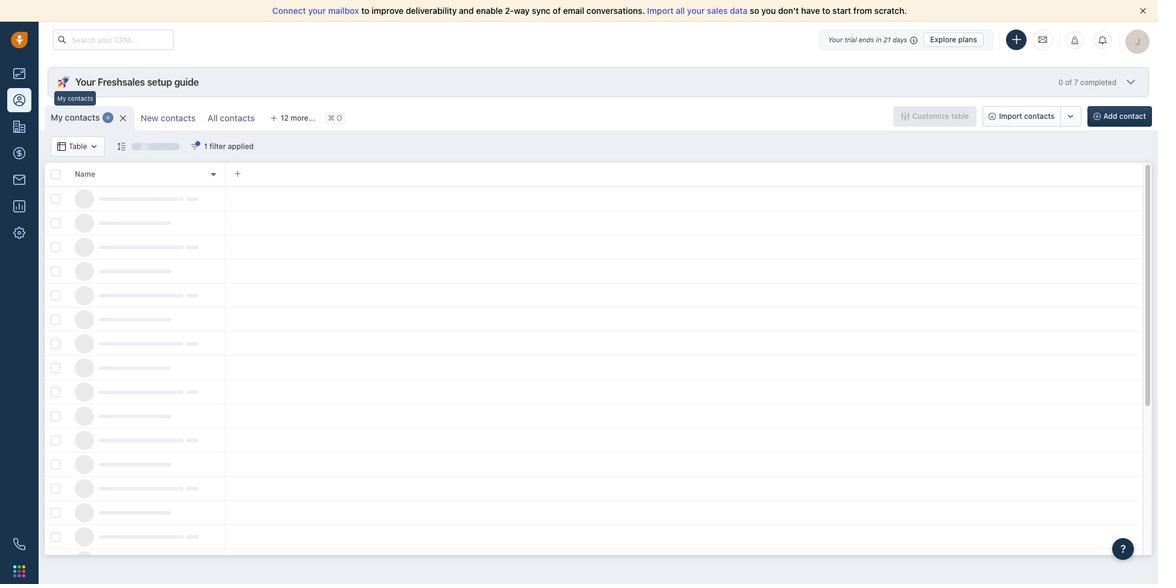 Task type: locate. For each thing, give the bounding box(es) containing it.
0 horizontal spatial container_wx8msf4aqz5i3rn1 image
[[90, 142, 99, 151]]

applied
[[228, 142, 254, 151]]

import right table
[[1000, 112, 1023, 121]]

to left start
[[823, 5, 831, 16]]

your right all at the right of page
[[687, 5, 705, 16]]

0 vertical spatial my contacts
[[57, 95, 93, 102]]

email
[[563, 5, 585, 16]]

your trial ends in 21 days
[[829, 35, 908, 43]]

6 cell from the top
[[226, 308, 1143, 331]]

in
[[876, 35, 882, 43]]

0 horizontal spatial of
[[553, 5, 561, 16]]

1 container_wx8msf4aqz5i3rn1 image from the left
[[90, 142, 99, 151]]

1 filter applied button
[[183, 136, 262, 157]]

cell
[[226, 187, 1143, 211], [226, 211, 1143, 235], [226, 235, 1143, 259], [226, 259, 1143, 283], [226, 284, 1143, 307], [226, 308, 1143, 331], [226, 332, 1143, 355], [226, 356, 1143, 380], [226, 380, 1143, 404], [226, 404, 1143, 428], [226, 428, 1143, 452], [226, 453, 1143, 476], [226, 477, 1143, 500], [226, 501, 1143, 524], [226, 525, 1143, 549], [226, 549, 1143, 573]]

sync
[[532, 5, 551, 16]]

11 press space to select this row. row from the top
[[45, 428, 226, 453]]

have
[[802, 5, 820, 16]]

contacts inside button
[[1025, 112, 1055, 121]]

explore plans link
[[924, 32, 984, 47]]

your
[[829, 35, 843, 43], [75, 77, 95, 87]]

5 cell from the top
[[226, 284, 1143, 307]]

2-
[[505, 5, 514, 16]]

1 vertical spatial my contacts
[[51, 112, 100, 122]]

setup
[[147, 77, 172, 87]]

mailbox
[[328, 5, 359, 16]]

import all your sales data link
[[647, 5, 750, 16]]

so
[[750, 5, 760, 16]]

Search your CRM... text field
[[53, 30, 174, 50]]

0 horizontal spatial your
[[308, 5, 326, 16]]

phone element
[[7, 532, 31, 556]]

my contacts up 'my contacts' link
[[57, 95, 93, 102]]

your
[[308, 5, 326, 16], [687, 5, 705, 16]]

container_wx8msf4aqz5i3rn1 image
[[90, 142, 99, 151], [191, 142, 199, 151]]

container_wx8msf4aqz5i3rn1 image
[[901, 112, 910, 121], [57, 142, 66, 151]]

of right sync
[[553, 5, 561, 16]]

9 cell from the top
[[226, 380, 1143, 404]]

0 vertical spatial container_wx8msf4aqz5i3rn1 image
[[901, 112, 910, 121]]

1 my contacts button from the left
[[45, 106, 135, 130]]

contacts
[[68, 95, 93, 102], [1025, 112, 1055, 121], [65, 112, 100, 122], [161, 113, 196, 123], [220, 113, 255, 123]]

customize
[[913, 112, 950, 121]]

my up table popup button
[[51, 112, 63, 122]]

1 horizontal spatial import
[[1000, 112, 1023, 121]]

7 cell from the top
[[226, 332, 1143, 355]]

2 container_wx8msf4aqz5i3rn1 image from the left
[[191, 142, 199, 151]]

import left all at the right of page
[[647, 5, 674, 16]]

5 press space to select this row. row from the top
[[45, 284, 226, 308]]

my contacts button
[[45, 106, 135, 130], [51, 106, 135, 129]]

1 horizontal spatial your
[[687, 5, 705, 16]]

your left mailbox at the top of page
[[308, 5, 326, 16]]

start
[[833, 5, 852, 16]]

6 press space to select this row. row from the top
[[45, 308, 226, 332]]

1 horizontal spatial container_wx8msf4aqz5i3rn1 image
[[191, 142, 199, 151]]

your freshsales setup guide
[[75, 77, 199, 87]]

container_wx8msf4aqz5i3rn1 image inside table popup button
[[57, 142, 66, 151]]

guide
[[174, 77, 199, 87]]

my up 'my contacts' link
[[57, 95, 66, 102]]

row group
[[45, 187, 226, 584], [226, 187, 1143, 584]]

of
[[553, 5, 561, 16], [1066, 78, 1073, 87]]

container_wx8msf4aqz5i3rn1 image inside customize table button
[[901, 112, 910, 121]]

2 cell from the top
[[226, 211, 1143, 235]]

deliverability
[[406, 5, 457, 16]]

0 horizontal spatial to
[[361, 5, 370, 16]]

1 horizontal spatial to
[[823, 5, 831, 16]]

import
[[647, 5, 674, 16], [1000, 112, 1023, 121]]

container_wx8msf4aqz5i3rn1 image left customize
[[901, 112, 910, 121]]

your left trial
[[829, 35, 843, 43]]

1 to from the left
[[361, 5, 370, 16]]

1 horizontal spatial container_wx8msf4aqz5i3rn1 image
[[901, 112, 910, 121]]

0 horizontal spatial import
[[647, 5, 674, 16]]

1 vertical spatial your
[[75, 77, 95, 87]]

container_wx8msf4aqz5i3rn1 image inside 1 filter applied "button"
[[191, 142, 199, 151]]

ends
[[859, 35, 874, 43]]

my
[[57, 95, 66, 102], [51, 112, 63, 122]]

0 horizontal spatial your
[[75, 77, 95, 87]]

import contacts
[[1000, 112, 1055, 121]]

16 cell from the top
[[226, 549, 1143, 573]]

to
[[361, 5, 370, 16], [823, 5, 831, 16]]

15 press space to select this row. row from the top
[[45, 525, 226, 549]]

my contacts
[[57, 95, 93, 102], [51, 112, 100, 122]]

1 horizontal spatial your
[[829, 35, 843, 43]]

add contact
[[1104, 112, 1147, 121]]

style_myh0__igzzd8unmi image
[[117, 142, 126, 151]]

import contacts button
[[983, 106, 1061, 127]]

3 cell from the top
[[226, 235, 1143, 259]]

improve
[[372, 5, 404, 16]]

your left 'freshsales' at left top
[[75, 77, 95, 87]]

press space to select this row. row
[[45, 187, 226, 211], [45, 211, 226, 235], [45, 235, 226, 259], [45, 259, 226, 284], [45, 284, 226, 308], [45, 308, 226, 332], [45, 332, 226, 356], [45, 356, 226, 380], [45, 380, 226, 404], [45, 404, 226, 428], [45, 428, 226, 453], [45, 453, 226, 477], [45, 477, 226, 501], [45, 501, 226, 525], [45, 525, 226, 549], [45, 549, 226, 573]]

phone image
[[13, 538, 25, 550]]

0
[[1059, 78, 1064, 87]]

scratch.
[[875, 5, 907, 16]]

3 press space to select this row. row from the top
[[45, 235, 226, 259]]

days
[[893, 35, 908, 43]]

12 more...
[[281, 113, 315, 122]]

1 vertical spatial of
[[1066, 78, 1073, 87]]

name
[[75, 170, 95, 179]]

container_wx8msf4aqz5i3rn1 image right table
[[90, 142, 99, 151]]

name column header
[[69, 163, 226, 187]]

container_wx8msf4aqz5i3rn1 image left 1
[[191, 142, 199, 151]]

0 vertical spatial of
[[553, 5, 561, 16]]

1 vertical spatial import
[[1000, 112, 1023, 121]]

10 press space to select this row. row from the top
[[45, 404, 226, 428]]

my contacts up table
[[51, 112, 100, 122]]

sales
[[707, 5, 728, 16]]

new contacts button
[[135, 106, 202, 130], [141, 113, 196, 123]]

enable
[[476, 5, 503, 16]]

0 horizontal spatial container_wx8msf4aqz5i3rn1 image
[[57, 142, 66, 151]]

8 press space to select this row. row from the top
[[45, 356, 226, 380]]

of left 7
[[1066, 78, 1073, 87]]

more...
[[291, 113, 315, 122]]

1 horizontal spatial of
[[1066, 78, 1073, 87]]

you
[[762, 5, 776, 16]]

0 vertical spatial your
[[829, 35, 843, 43]]

completed
[[1081, 78, 1117, 87]]

12 press space to select this row. row from the top
[[45, 453, 226, 477]]

to right mailbox at the top of page
[[361, 5, 370, 16]]

container_wx8msf4aqz5i3rn1 image left table
[[57, 142, 66, 151]]

all contacts button
[[202, 106, 261, 130], [208, 113, 255, 123]]

freshsales
[[98, 77, 145, 87]]

2 to from the left
[[823, 5, 831, 16]]

explore
[[931, 35, 957, 44]]

table button
[[51, 136, 105, 157]]

13 cell from the top
[[226, 477, 1143, 500]]

1 vertical spatial container_wx8msf4aqz5i3rn1 image
[[57, 142, 66, 151]]



Task type: describe. For each thing, give the bounding box(es) containing it.
1 row group from the left
[[45, 187, 226, 584]]

connect your mailbox to improve deliverability and enable 2-way sync of email conversations. import all your sales data so you don't have to start from scratch.
[[272, 5, 907, 16]]

12
[[281, 113, 289, 122]]

1 filter applied
[[204, 142, 254, 151]]

⌘
[[328, 114, 335, 123]]

your for your trial ends in 21 days
[[829, 35, 843, 43]]

don't
[[778, 5, 799, 16]]

import inside button
[[1000, 112, 1023, 121]]

all
[[208, 113, 218, 123]]

1
[[204, 142, 208, 151]]

2 my contacts button from the left
[[51, 106, 135, 129]]

customize table
[[913, 112, 969, 121]]

8 cell from the top
[[226, 356, 1143, 380]]

21
[[884, 35, 891, 43]]

explore plans
[[931, 35, 978, 44]]

4 press space to select this row. row from the top
[[45, 259, 226, 284]]

conversations.
[[587, 5, 645, 16]]

send email image
[[1039, 35, 1048, 45]]

connect
[[272, 5, 306, 16]]

10 cell from the top
[[226, 404, 1143, 428]]

14 cell from the top
[[226, 501, 1143, 524]]

9 press space to select this row. row from the top
[[45, 380, 226, 404]]

plans
[[959, 35, 978, 44]]

name row
[[45, 163, 226, 187]]

your for your freshsales setup guide
[[75, 77, 95, 87]]

table
[[69, 142, 87, 151]]

new
[[141, 113, 159, 123]]

customize table button
[[893, 106, 977, 127]]

and
[[459, 5, 474, 16]]

11 cell from the top
[[226, 428, 1143, 452]]

table
[[952, 112, 969, 121]]

my contacts link
[[51, 112, 100, 124]]

o
[[337, 114, 342, 123]]

new contacts
[[141, 113, 196, 123]]

way
[[514, 5, 530, 16]]

12 cell from the top
[[226, 453, 1143, 476]]

7 press space to select this row. row from the top
[[45, 332, 226, 356]]

13 press space to select this row. row from the top
[[45, 477, 226, 501]]

what's new image
[[1071, 36, 1080, 45]]

14 press space to select this row. row from the top
[[45, 501, 226, 525]]

1 press space to select this row. row from the top
[[45, 187, 226, 211]]

container_wx8msf4aqz5i3rn1 image inside table popup button
[[90, 142, 99, 151]]

1 cell from the top
[[226, 187, 1143, 211]]

add contact button
[[1088, 106, 1153, 127]]

freshworks switcher image
[[13, 565, 25, 577]]

2 row group from the left
[[226, 187, 1143, 584]]

connect your mailbox link
[[272, 5, 361, 16]]

name grid
[[45, 162, 1153, 584]]

data
[[730, 5, 748, 16]]

container_wx8msf4aqz5i3rn1 image for table
[[57, 142, 66, 151]]

all
[[676, 5, 685, 16]]

all contacts
[[208, 113, 255, 123]]

add
[[1104, 112, 1118, 121]]

15 cell from the top
[[226, 525, 1143, 549]]

4 cell from the top
[[226, 259, 1143, 283]]

7
[[1075, 78, 1079, 87]]

container_wx8msf4aqz5i3rn1 image for customize table
[[901, 112, 910, 121]]

0 of 7 completed
[[1059, 78, 1117, 87]]

0 vertical spatial my
[[57, 95, 66, 102]]

1 your from the left
[[308, 5, 326, 16]]

⌘ o
[[328, 114, 342, 123]]

2 press space to select this row. row from the top
[[45, 211, 226, 235]]

1 vertical spatial my
[[51, 112, 63, 122]]

import contacts group
[[983, 106, 1082, 127]]

from
[[854, 5, 873, 16]]

12 more... button
[[264, 110, 322, 127]]

filter
[[210, 142, 226, 151]]

close image
[[1140, 8, 1147, 14]]

16 press space to select this row. row from the top
[[45, 549, 226, 573]]

contact
[[1120, 112, 1147, 121]]

trial
[[845, 35, 857, 43]]

2 your from the left
[[687, 5, 705, 16]]

0 vertical spatial import
[[647, 5, 674, 16]]



Task type: vqa. For each thing, say whether or not it's contained in the screenshot.
James related to 3,200
no



